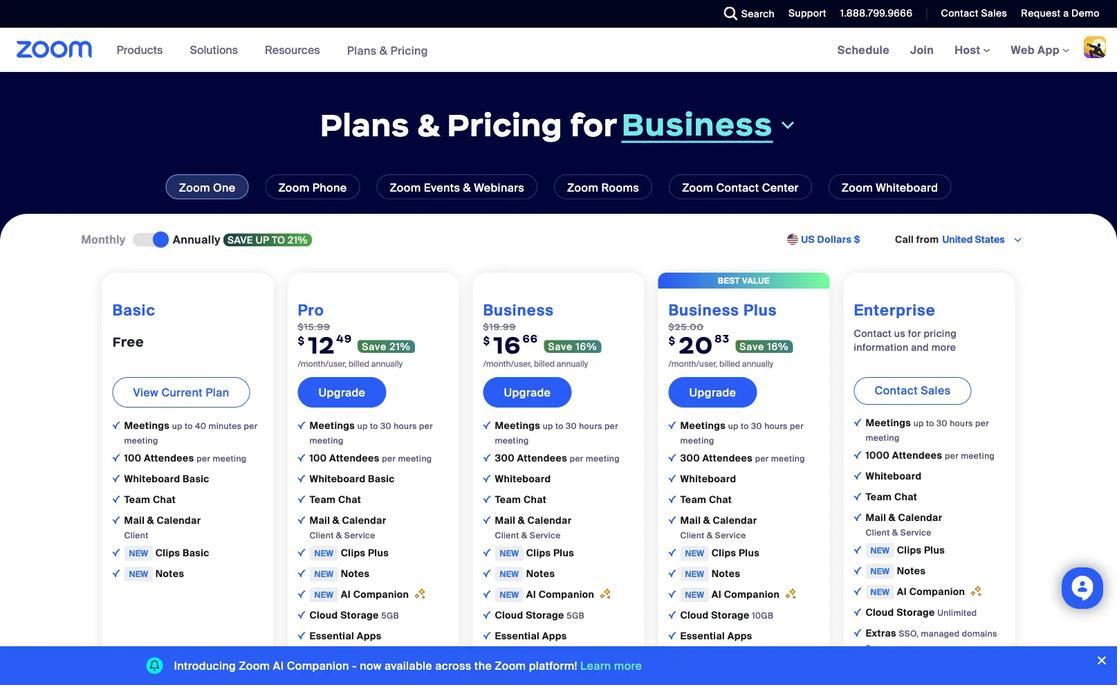 Task type: vqa. For each thing, say whether or not it's contained in the screenshot.


Task type: describe. For each thing, give the bounding box(es) containing it.
10gb
[[752, 610, 774, 621]]

team for basic
[[124, 493, 150, 506]]

products button
[[117, 28, 169, 72]]

center
[[762, 180, 799, 195]]

16% inside business plus $25.00 $ 20 83 save 16% /month/user, billed annually
[[768, 340, 789, 353]]

calendar for business
[[528, 514, 572, 527]]

join link
[[900, 28, 945, 72]]

and
[[911, 341, 929, 353]]

profile picture image
[[1084, 36, 1106, 58]]

new notes for basic
[[129, 567, 184, 580]]

premium for 16
[[516, 644, 552, 655]]

include image for 1000
[[854, 419, 862, 426]]

sso, for sso, managed domains & more
[[899, 628, 919, 639]]

pro $15.99 $ 12 49 save 21% /month/user, billed annually
[[298, 300, 411, 369]]

learn
[[581, 658, 611, 673]]

unlimited
[[938, 607, 977, 618]]

pricing for plans & pricing
[[391, 43, 428, 58]]

team chat for pro
[[310, 493, 361, 506]]

$ for pro
[[298, 334, 305, 347]]

enterprise contact us for pricing information and more
[[854, 300, 957, 353]]

current
[[162, 385, 203, 400]]

1.888.799.9666 button up schedule link
[[841, 7, 913, 20]]

cloud storage unlimited
[[866, 606, 977, 619]]

host button
[[955, 43, 991, 57]]

business button
[[622, 104, 797, 144]]

service for enterprise
[[901, 527, 932, 538]]

meeting inside 1000 attendees per meeting
[[961, 450, 995, 461]]

schedule link
[[827, 28, 900, 72]]

ai for enterprise
[[897, 585, 907, 598]]

a
[[1064, 7, 1069, 20]]

best value
[[718, 275, 770, 286]]

annually for 12
[[371, 359, 403, 369]]

information
[[854, 341, 909, 353]]

host
[[955, 43, 984, 57]]

3 apply) from the left
[[709, 657, 734, 667]]

0 horizontal spatial more
[[614, 658, 642, 673]]

client for business
[[495, 530, 519, 541]]

mail for business
[[495, 514, 516, 527]]

across
[[435, 658, 472, 673]]

web app button
[[1011, 43, 1070, 57]]

up for pro
[[358, 421, 368, 431]]

storage for enterprise
[[897, 606, 935, 619]]

year for 16
[[596, 644, 614, 655]]

tabs of zoom services tab list
[[21, 174, 1097, 199]]

3 apps from the left
[[740, 644, 760, 655]]

for up 'zoom rooms'
[[570, 105, 618, 145]]

search
[[742, 7, 775, 20]]

from
[[917, 233, 939, 246]]

21% inside annually save up to 21%
[[288, 234, 308, 246]]

premium for 12
[[330, 644, 367, 655]]

for up introducing zoom ai companion - now available across the zoom platform! learn more
[[392, 644, 403, 655]]

solutions button
[[190, 28, 244, 72]]

annually save up to 21%
[[173, 232, 308, 247]]

introducing
[[174, 658, 236, 673]]

1.888.799.9666
[[841, 7, 913, 20]]

minutes
[[209, 421, 242, 431]]

zoom for zoom phone
[[278, 180, 310, 195]]

up to 40 minutes per meeting
[[124, 421, 258, 446]]

$15.99
[[298, 321, 331, 332]]

new ai companion for business
[[500, 588, 597, 601]]

66
[[523, 332, 538, 345]]

notes for business
[[526, 567, 555, 580]]

phone
[[313, 180, 347, 195]]

companion for enterprise
[[910, 585, 965, 598]]

available
[[385, 658, 433, 673]]

app
[[1038, 43, 1060, 57]]

cloud storage 5gb for 12
[[310, 609, 399, 622]]

3 (terms from the left
[[681, 657, 707, 667]]

new inside new clips basic
[[129, 548, 148, 559]]

essential apps free premium apps for 1 year (terms apply) for 12
[[310, 630, 428, 667]]

40
[[195, 421, 206, 431]]

products
[[117, 43, 163, 57]]

100 attendees per meeting for basic
[[124, 452, 247, 465]]

extras
[[866, 627, 899, 640]]

team for business
[[495, 493, 521, 506]]

& inside tabs of zoom services tab list
[[463, 180, 471, 195]]

contact inside tabs of zoom services tab list
[[716, 180, 759, 195]]

clips for pro
[[341, 547, 366, 559]]

call from
[[895, 233, 939, 246]]

monthly
[[81, 232, 126, 247]]

up for basic
[[172, 421, 182, 431]]

100 for basic
[[124, 452, 142, 465]]

$19.99
[[483, 321, 516, 332]]

save inside pro $15.99 $ 12 49 save 21% /month/user, billed annually
[[362, 340, 387, 353]]

sso, managed domains & more
[[866, 628, 998, 653]]

$25.00
[[669, 321, 704, 332]]

to inside annually save up to 21%
[[272, 234, 285, 246]]

1000 attendees per meeting
[[866, 449, 995, 462]]

83
[[715, 332, 730, 345]]

rooms
[[602, 180, 639, 195]]

& inside 'product information' navigation
[[380, 43, 388, 58]]

pricing
[[924, 327, 957, 340]]

meetings for pro
[[310, 419, 358, 432]]

schedule
[[838, 43, 890, 57]]

view current plan
[[133, 385, 229, 400]]

notes for pro
[[341, 567, 370, 580]]

whiteboard basic for pro
[[310, 473, 395, 485]]

& inside sso, managed domains & more
[[866, 643, 872, 653]]

100 attendees per meeting for pro
[[310, 452, 432, 465]]

learn more link
[[581, 658, 642, 673]]

service for pro
[[344, 530, 375, 541]]

contact down information at the right of the page
[[875, 383, 918, 397]]

pro
[[298, 300, 324, 320]]

us
[[895, 327, 906, 340]]

12
[[308, 330, 335, 360]]

zoom phone
[[278, 180, 347, 195]]

annually
[[173, 232, 221, 247]]

year for 12
[[411, 644, 428, 655]]

managed for sso, managed domains
[[551, 674, 589, 685]]

billed inside business plus $25.00 $ 20 83 save 16% /month/user, billed annually
[[720, 359, 740, 369]]

whiteboard inside tabs of zoom services tab list
[[876, 180, 938, 195]]

clips for enterprise
[[897, 544, 922, 557]]

300 attendees per meeting for cloud storage 10gb
[[681, 452, 805, 465]]

$ inside business plus $25.00 $ 20 83 save 16% /month/user, billed annually
[[669, 334, 676, 347]]

ai for business
[[526, 588, 536, 601]]

view current plan link
[[112, 377, 250, 407]]

3 essential from the left
[[681, 630, 725, 642]]

dollars
[[818, 233, 852, 246]]

3 apps from the left
[[728, 630, 753, 642]]

banner containing products
[[0, 28, 1118, 73]]

web
[[1011, 43, 1035, 57]]

new clips basic
[[129, 547, 209, 559]]

team chat for business
[[495, 493, 547, 506]]

upgrade link for 12
[[298, 377, 386, 407]]

us
[[801, 233, 815, 246]]

introducing zoom ai companion - now available across the zoom platform! learn more
[[174, 658, 642, 673]]

sales inside main content
[[921, 383, 951, 397]]

0 vertical spatial contact sales
[[941, 7, 1008, 20]]

chat for enterprise
[[895, 490, 918, 503]]

the
[[475, 658, 492, 673]]

more inside 'enterprise contact us for pricing information and more'
[[932, 341, 957, 353]]

annually inside business plus $25.00 $ 20 83 save 16% /month/user, billed annually
[[742, 359, 774, 369]]

-
[[352, 658, 357, 673]]

client for pro
[[310, 530, 334, 541]]

up to 30 hours per meeting for pro
[[310, 421, 433, 446]]

request
[[1022, 7, 1061, 20]]

$ for business
[[483, 334, 491, 347]]

resources
[[265, 43, 320, 57]]

plans for plans & pricing
[[347, 43, 377, 58]]

solutions
[[190, 43, 238, 57]]

cloud storage 10gb
[[681, 609, 774, 622]]

up to 30 hours per meeting for business
[[495, 421, 619, 446]]

support
[[789, 7, 827, 20]]

for down 10gb
[[763, 644, 774, 655]]

business plus $25.00 $ 20 83 save 16% /month/user, billed annually
[[669, 300, 789, 369]]

webinars
[[474, 180, 525, 195]]

business for business $19.99 $ 16 66 save 16% /month/user, billed annually
[[483, 300, 554, 320]]

contact inside 'enterprise contact us for pricing information and more'
[[854, 327, 892, 340]]

chat for pro
[[338, 493, 361, 506]]

business $19.99 $ 16 66 save 16% /month/user, billed annually
[[483, 300, 597, 369]]

to for enterprise
[[926, 418, 935, 429]]

notes for enterprise
[[897, 565, 926, 577]]

plus for business
[[554, 547, 574, 559]]

zoom for zoom contact center
[[682, 180, 714, 195]]

save inside annually save up to 21%
[[228, 234, 253, 246]]

3 essential apps free premium apps for 1 year (terms apply) from the left
[[681, 630, 799, 667]]

to for pro
[[370, 421, 378, 431]]

5gb for 12
[[381, 610, 399, 621]]

calendar for basic
[[157, 514, 201, 527]]

search button
[[714, 0, 778, 28]]

/month/user, for 16
[[483, 359, 532, 369]]

us dollars $
[[801, 233, 861, 246]]

billed for 12
[[349, 359, 369, 369]]

plan
[[206, 385, 229, 400]]

contact sales link inside main content
[[854, 377, 972, 405]]

49
[[337, 332, 352, 345]]

zoom events & webinars
[[390, 180, 525, 195]]

one
[[213, 180, 236, 195]]

annually for 16
[[557, 359, 588, 369]]

events
[[424, 180, 460, 195]]

join
[[911, 43, 934, 57]]

5gb for 16
[[567, 610, 585, 621]]

calendar for pro
[[342, 514, 386, 527]]



Task type: locate. For each thing, give the bounding box(es) containing it.
2 apps from the left
[[555, 644, 575, 655]]

managed for sso, managed domains & more
[[921, 628, 960, 639]]

0 vertical spatial plans
[[347, 43, 377, 58]]

/month/user, for 12
[[298, 359, 347, 369]]

$ inside popup button
[[854, 233, 861, 246]]

1 year from the left
[[411, 644, 428, 655]]

attendees for enterprise
[[892, 449, 943, 462]]

1 horizontal spatial 21%
[[390, 340, 411, 353]]

ok image
[[854, 451, 862, 459], [298, 475, 306, 482], [854, 493, 862, 500], [298, 495, 306, 503], [112, 516, 120, 524], [483, 516, 491, 524], [854, 546, 862, 553], [298, 549, 306, 556], [483, 549, 491, 556], [112, 569, 120, 577], [854, 587, 862, 595], [298, 590, 306, 598], [483, 590, 491, 598], [669, 590, 676, 598], [854, 608, 862, 616], [854, 629, 862, 637]]

demo
[[1072, 7, 1100, 20]]

1 whiteboard basic from the left
[[124, 473, 209, 485]]

0 horizontal spatial sales
[[921, 383, 951, 397]]

1 upgrade from the left
[[319, 385, 366, 400]]

/month/user, down 66
[[483, 359, 532, 369]]

1 essential apps free premium apps for 1 year (terms apply) from the left
[[310, 630, 428, 667]]

include image
[[854, 419, 862, 426], [298, 421, 306, 429], [669, 421, 676, 429], [298, 632, 306, 639]]

domains for sso, managed domains & more
[[962, 628, 998, 639]]

new ai companion for pro
[[314, 588, 412, 601]]

include image
[[112, 421, 120, 429], [483, 421, 491, 429], [483, 632, 491, 639], [669, 632, 676, 639]]

us dollars $ button
[[801, 233, 861, 247]]

cloud for pro
[[310, 609, 338, 622]]

1 vertical spatial 21%
[[390, 340, 411, 353]]

2 100 from the left
[[310, 452, 327, 465]]

/month/user, inside pro $15.99 $ 12 49 save 21% /month/user, billed annually
[[298, 359, 347, 369]]

whiteboard basic
[[124, 473, 209, 485], [310, 473, 395, 485]]

resources button
[[265, 28, 326, 72]]

upgrade link
[[298, 377, 386, 407], [483, 377, 572, 407], [669, 377, 757, 407]]

/month/user, inside business plus $25.00 $ 20 83 save 16% /month/user, billed annually
[[669, 359, 718, 369]]

1 vertical spatial sales
[[921, 383, 951, 397]]

0 horizontal spatial premium
[[330, 644, 367, 655]]

apps for 16
[[542, 630, 567, 642]]

21% down zoom phone
[[288, 234, 308, 246]]

1 (terms from the left
[[310, 657, 336, 667]]

1 horizontal spatial apply)
[[524, 657, 548, 667]]

1 premium from the left
[[330, 644, 367, 655]]

plans
[[347, 43, 377, 58], [320, 105, 410, 145]]

2 billed from the left
[[534, 359, 555, 369]]

product information navigation
[[106, 28, 439, 73]]

per inside 'up to 40 minutes per meeting'
[[244, 421, 258, 431]]

save inside business $19.99 $ 16 66 save 16% /month/user, billed annually
[[548, 340, 573, 353]]

apply)
[[338, 657, 363, 667], [524, 657, 548, 667], [709, 657, 734, 667]]

2 horizontal spatial (terms
[[681, 657, 707, 667]]

2 horizontal spatial upgrade link
[[669, 377, 757, 407]]

1 horizontal spatial (terms
[[495, 657, 521, 667]]

1 horizontal spatial apps
[[555, 644, 575, 655]]

annually right the 16
[[557, 359, 588, 369]]

meetings navigation
[[827, 28, 1118, 73]]

meetings for business
[[495, 419, 543, 432]]

0 horizontal spatial cloud storage 5gb
[[310, 609, 399, 622]]

now
[[360, 658, 382, 673]]

1 apply) from the left
[[338, 657, 363, 667]]

2 whiteboard basic from the left
[[310, 473, 395, 485]]

for right us
[[908, 327, 921, 340]]

client for enterprise
[[866, 527, 890, 538]]

pricing
[[391, 43, 428, 58], [447, 105, 563, 145]]

notes for basic
[[156, 567, 184, 580]]

1 100 from the left
[[124, 452, 142, 465]]

pricing for plans & pricing for
[[447, 105, 563, 145]]

/month/user, down 49
[[298, 359, 347, 369]]

free
[[112, 333, 144, 350], [310, 644, 328, 655], [495, 644, 514, 655], [681, 644, 699, 655]]

contact sales up host dropdown button
[[941, 7, 1008, 20]]

annually right 20
[[742, 359, 774, 369]]

service for business
[[530, 530, 561, 541]]

domains for sso, managed domains
[[591, 674, 627, 685]]

16
[[494, 330, 521, 360]]

to for basic
[[185, 421, 193, 431]]

contact left the 'center'
[[716, 180, 759, 195]]

$ for us
[[854, 233, 861, 246]]

0 horizontal spatial apply)
[[338, 657, 363, 667]]

up for business
[[543, 421, 553, 431]]

sso,
[[899, 628, 919, 639], [528, 674, 548, 685]]

$ down $19.99
[[483, 334, 491, 347]]

2 300 attendees per meeting from the left
[[681, 452, 805, 465]]

domains
[[962, 628, 998, 639], [591, 674, 627, 685]]

1 horizontal spatial pricing
[[447, 105, 563, 145]]

$ down the $15.99
[[298, 334, 305, 347]]

2 horizontal spatial year
[[782, 644, 799, 655]]

0 horizontal spatial whiteboard basic
[[124, 473, 209, 485]]

save inside business plus $25.00 $ 20 83 save 16% /month/user, billed annually
[[740, 340, 765, 353]]

for inside 'enterprise contact us for pricing information and more'
[[908, 327, 921, 340]]

3 premium from the left
[[701, 644, 738, 655]]

save right 49
[[362, 340, 387, 353]]

storage up sso, managed domains & more
[[897, 606, 935, 619]]

up inside annually save up to 21%
[[256, 234, 269, 246]]

1 vertical spatial pricing
[[447, 105, 563, 145]]

storage left 10gb
[[711, 609, 750, 622]]

contact up information at the right of the page
[[854, 327, 892, 340]]

zoom
[[179, 180, 210, 195], [278, 180, 310, 195], [390, 180, 421, 195], [567, 180, 599, 195], [682, 180, 714, 195], [842, 180, 873, 195], [239, 658, 270, 673], [495, 658, 526, 673]]

request a demo
[[1022, 7, 1100, 20]]

managed inside sso, managed domains
[[551, 674, 589, 685]]

3 1 from the left
[[776, 644, 780, 655]]

plus for pro
[[368, 547, 389, 559]]

zoom left one on the left
[[179, 180, 210, 195]]

2 horizontal spatial essential apps free premium apps for 1 year (terms apply)
[[681, 630, 799, 667]]

annually inside pro $15.99 $ 12 49 save 21% /month/user, billed annually
[[371, 359, 403, 369]]

apply) for 12
[[338, 657, 363, 667]]

1 horizontal spatial whiteboard basic
[[310, 473, 395, 485]]

0 horizontal spatial essential
[[310, 630, 354, 642]]

2 16% from the left
[[768, 340, 789, 353]]

value
[[743, 275, 770, 286]]

domains down unlimited
[[962, 628, 998, 639]]

(terms for 12
[[310, 657, 336, 667]]

plans & pricing link
[[347, 43, 428, 58], [347, 43, 428, 58]]

upgrade link down 12
[[298, 377, 386, 407]]

plus inside business plus $25.00 $ 20 83 save 16% /month/user, billed annually
[[744, 300, 777, 320]]

1 horizontal spatial sales
[[982, 7, 1008, 20]]

best
[[718, 275, 740, 286]]

essential up -
[[310, 630, 354, 642]]

cloud for business
[[495, 609, 524, 622]]

5gb up the learn
[[567, 610, 585, 621]]

30 for enterprise
[[937, 418, 948, 429]]

new
[[871, 545, 890, 556], [129, 548, 148, 559], [314, 548, 334, 559], [500, 548, 519, 559], [685, 548, 705, 559], [871, 566, 890, 577], [129, 569, 148, 579], [314, 569, 334, 579], [500, 569, 519, 579], [685, 569, 705, 579], [871, 587, 890, 597], [314, 589, 334, 600], [500, 589, 519, 600], [685, 589, 705, 600]]

plans for plans & pricing for
[[320, 105, 410, 145]]

team chat for enterprise
[[866, 490, 918, 503]]

plans inside 'product information' navigation
[[347, 43, 377, 58]]

1 horizontal spatial upgrade link
[[483, 377, 572, 407]]

domains down learn more link in the bottom of the page
[[591, 674, 627, 685]]

premium up -
[[330, 644, 367, 655]]

annually inside business $19.99 $ 16 66 save 16% /month/user, billed annually
[[557, 359, 588, 369]]

0 horizontal spatial sso,
[[528, 674, 548, 685]]

1 horizontal spatial 100 attendees per meeting
[[310, 452, 432, 465]]

0 vertical spatial more
[[932, 341, 957, 353]]

1 horizontal spatial upgrade
[[504, 385, 551, 400]]

2 upgrade link from the left
[[483, 377, 572, 407]]

3 billed from the left
[[720, 359, 740, 369]]

more down extras
[[874, 643, 896, 653]]

attendees for pro
[[329, 452, 380, 465]]

30 for pro
[[381, 421, 392, 431]]

plans inside main content
[[320, 105, 410, 145]]

1 cloud storage 5gb from the left
[[310, 609, 399, 622]]

3 annually from the left
[[742, 359, 774, 369]]

2 upgrade from the left
[[504, 385, 551, 400]]

2 vertical spatial more
[[614, 658, 642, 673]]

main content
[[0, 28, 1118, 685]]

1 for 16
[[591, 644, 594, 655]]

upgrade link down the 16
[[483, 377, 572, 407]]

2 horizontal spatial billed
[[720, 359, 740, 369]]

billed inside pro $15.99 $ 12 49 save 21% /month/user, billed annually
[[349, 359, 369, 369]]

meetings for enterprise
[[866, 416, 914, 429]]

new clips plus for business
[[500, 547, 574, 559]]

plus
[[744, 300, 777, 320], [924, 544, 945, 557], [368, 547, 389, 559], [554, 547, 574, 559], [739, 547, 760, 559]]

calendar
[[899, 511, 943, 524], [157, 514, 201, 527], [342, 514, 386, 527], [528, 514, 572, 527], [713, 514, 757, 527]]

2 horizontal spatial apps
[[728, 630, 753, 642]]

& inside mail & calendar client
[[147, 514, 154, 527]]

zoom left "rooms"
[[567, 180, 599, 195]]

zoom whiteboard
[[842, 180, 938, 195]]

21% right 49
[[390, 340, 411, 353]]

16% right '83'
[[768, 340, 789, 353]]

1 horizontal spatial sso,
[[899, 628, 919, 639]]

mail for pro
[[310, 514, 330, 527]]

1 /month/user, from the left
[[298, 359, 347, 369]]

(terms left -
[[310, 657, 336, 667]]

0 horizontal spatial /month/user,
[[298, 359, 347, 369]]

upgrade link down 20
[[669, 377, 757, 407]]

new notes
[[871, 565, 926, 577], [129, 567, 184, 580], [314, 567, 370, 580], [500, 567, 555, 580], [685, 567, 741, 580]]

apps
[[369, 644, 390, 655], [555, 644, 575, 655], [740, 644, 760, 655]]

business for business plus $25.00 $ 20 83 save 16% /month/user, billed annually
[[669, 300, 740, 320]]

upgrade link for 16
[[483, 377, 572, 407]]

1 horizontal spatial domains
[[962, 628, 998, 639]]

5gb up introducing zoom ai companion - now available across the zoom platform! learn more
[[381, 610, 399, 621]]

100
[[124, 452, 142, 465], [310, 452, 327, 465]]

zoom rooms
[[567, 180, 639, 195]]

1 apps from the left
[[369, 644, 390, 655]]

new clips plus for pro
[[314, 547, 389, 559]]

billed down '83'
[[720, 359, 740, 369]]

save right '83'
[[740, 340, 765, 353]]

apps for 12
[[369, 644, 390, 655]]

sso, managed domains
[[495, 674, 627, 685]]

apps down "cloud storage 10gb"
[[728, 630, 753, 642]]

storage
[[897, 606, 935, 619], [341, 609, 379, 622], [526, 609, 564, 622], [711, 609, 750, 622]]

clips for business
[[526, 547, 551, 559]]

enterprise
[[854, 300, 936, 320]]

1 horizontal spatial essential apps free premium apps for 1 year (terms apply)
[[495, 630, 614, 667]]

300 attendees per meeting for cloud storage 5gb
[[495, 452, 620, 465]]

100 for pro
[[310, 452, 327, 465]]

ok image
[[112, 454, 120, 461], [298, 454, 306, 461], [483, 454, 491, 461], [669, 454, 676, 461], [854, 472, 862, 479], [112, 475, 120, 482], [483, 475, 491, 482], [669, 475, 676, 482], [112, 495, 120, 503], [483, 495, 491, 503], [669, 495, 676, 503], [854, 513, 862, 521], [298, 516, 306, 524], [669, 516, 676, 524], [112, 549, 120, 556], [669, 549, 676, 556], [854, 567, 862, 574], [298, 569, 306, 577], [483, 569, 491, 577], [669, 569, 676, 577], [298, 611, 306, 619], [483, 611, 491, 619], [669, 611, 676, 619]]

managed down unlimited
[[921, 628, 960, 639]]

upgrade down 12
[[319, 385, 366, 400]]

1 vertical spatial managed
[[551, 674, 589, 685]]

2 300 from the left
[[681, 452, 700, 465]]

new notes for pro
[[314, 567, 370, 580]]

1 vertical spatial domains
[[591, 674, 627, 685]]

21% inside pro $15.99 $ 12 49 save 21% /month/user, billed annually
[[390, 340, 411, 353]]

1 100 attendees per meeting from the left
[[124, 452, 247, 465]]

zoom for zoom whiteboard
[[842, 180, 873, 195]]

0 horizontal spatial managed
[[551, 674, 589, 685]]

zoom up dollars
[[842, 180, 873, 195]]

ai
[[897, 585, 907, 598], [341, 588, 351, 601], [526, 588, 536, 601], [712, 588, 722, 601], [273, 658, 284, 673]]

1 vertical spatial more
[[874, 643, 896, 653]]

1 annually from the left
[[371, 359, 403, 369]]

0 horizontal spatial pricing
[[391, 43, 428, 58]]

pricing inside 'product information' navigation
[[391, 43, 428, 58]]

apps
[[357, 630, 382, 642], [542, 630, 567, 642], [728, 630, 753, 642]]

0 horizontal spatial year
[[411, 644, 428, 655]]

include image for 300
[[669, 421, 676, 429]]

zoom right introducing
[[239, 658, 270, 673]]

16% right 66
[[576, 340, 597, 353]]

zoom one
[[179, 180, 236, 195]]

2 horizontal spatial apps
[[740, 644, 760, 655]]

upgrade down the 16
[[504, 385, 551, 400]]

main content containing business
[[0, 28, 1118, 685]]

3 /month/user, from the left
[[669, 359, 718, 369]]

300
[[495, 452, 515, 465], [681, 452, 700, 465]]

web app
[[1011, 43, 1060, 57]]

chat for basic
[[153, 493, 176, 506]]

hours for enterprise
[[950, 418, 973, 429]]

1 horizontal spatial 5gb
[[567, 610, 585, 621]]

1000
[[866, 449, 890, 462]]

attendees for basic
[[144, 452, 194, 465]]

$ down $25.00
[[669, 334, 676, 347]]

request a demo link
[[1011, 0, 1118, 28], [1022, 7, 1100, 20]]

1.888.799.9666 button up schedule
[[830, 0, 916, 28]]

1 horizontal spatial year
[[596, 644, 614, 655]]

apps up platform!
[[555, 644, 575, 655]]

0 horizontal spatial 300 attendees per meeting
[[495, 452, 620, 465]]

2 cloud storage 5gb from the left
[[495, 609, 585, 622]]

1 vertical spatial contact sales
[[875, 383, 951, 397]]

business inside business $19.99 $ 16 66 save 16% /month/user, billed annually
[[483, 300, 554, 320]]

per
[[976, 418, 990, 429], [244, 421, 258, 431], [419, 421, 433, 431], [605, 421, 619, 431], [790, 421, 804, 431], [945, 450, 959, 461], [197, 453, 210, 464], [382, 453, 396, 464], [570, 453, 584, 464], [755, 453, 769, 464]]

0 vertical spatial managed
[[921, 628, 960, 639]]

up inside 'up to 40 minutes per meeting'
[[172, 421, 182, 431]]

1 16% from the left
[[576, 340, 597, 353]]

billed down 49
[[349, 359, 369, 369]]

calendar inside mail & calendar client
[[157, 514, 201, 527]]

1 horizontal spatial /month/user,
[[483, 359, 532, 369]]

2 horizontal spatial /month/user,
[[669, 359, 718, 369]]

mail & calendar client & service for enterprise
[[866, 511, 943, 538]]

sso, inside sso, managed domains & more
[[899, 628, 919, 639]]

apply) up sso, managed domains
[[524, 657, 548, 667]]

companion
[[910, 585, 965, 598], [353, 588, 409, 601], [539, 588, 595, 601], [724, 588, 780, 601], [287, 658, 349, 673]]

essential up platform!
[[495, 630, 540, 642]]

1 horizontal spatial billed
[[534, 359, 555, 369]]

1 horizontal spatial 300
[[681, 452, 700, 465]]

$ inside business $19.99 $ 16 66 save 16% /month/user, billed annually
[[483, 334, 491, 347]]

team chat for basic
[[124, 493, 176, 506]]

apply) down "cloud storage 10gb"
[[709, 657, 734, 667]]

0 vertical spatial domains
[[962, 628, 998, 639]]

1 horizontal spatial 1
[[591, 644, 594, 655]]

hours for business
[[579, 421, 603, 431]]

storage up platform!
[[526, 609, 564, 622]]

basic
[[112, 300, 156, 320], [183, 473, 209, 485], [368, 473, 395, 485], [183, 547, 209, 559]]

2 essential from the left
[[495, 630, 540, 642]]

zoom for zoom rooms
[[567, 180, 599, 195]]

billed inside business $19.99 $ 16 66 save 16% /month/user, billed annually
[[534, 359, 555, 369]]

managed inside sso, managed domains & more
[[921, 628, 960, 639]]

2 horizontal spatial upgrade
[[690, 385, 737, 400]]

save right annually
[[228, 234, 253, 246]]

2 horizontal spatial more
[[932, 341, 957, 353]]

premium down "cloud storage 10gb"
[[701, 644, 738, 655]]

16% inside business $19.99 $ 16 66 save 16% /month/user, billed annually
[[576, 340, 597, 353]]

sso, inside sso, managed domains
[[528, 674, 548, 685]]

0 vertical spatial sso,
[[899, 628, 919, 639]]

0 horizontal spatial 300
[[495, 452, 515, 465]]

storage up -
[[341, 609, 379, 622]]

2 horizontal spatial apply)
[[709, 657, 734, 667]]

zoom right the the
[[495, 658, 526, 673]]

clips
[[897, 544, 922, 557], [156, 547, 180, 559], [341, 547, 366, 559], [526, 547, 551, 559], [712, 547, 737, 559]]

sales
[[982, 7, 1008, 20], [921, 383, 951, 397]]

zoom left phone
[[278, 180, 310, 195]]

billed
[[349, 359, 369, 369], [534, 359, 555, 369], [720, 359, 740, 369]]

0 horizontal spatial (terms
[[310, 657, 336, 667]]

0 horizontal spatial annually
[[371, 359, 403, 369]]

/month/user, down $25.00
[[669, 359, 718, 369]]

mail & calendar client & service
[[866, 511, 943, 538], [310, 514, 386, 541], [495, 514, 572, 541], [681, 514, 757, 541]]

team for enterprise
[[866, 490, 892, 503]]

(terms for 16
[[495, 657, 521, 667]]

include image for 100
[[298, 421, 306, 429]]

client for basic
[[124, 530, 148, 541]]

0 horizontal spatial 5gb
[[381, 610, 399, 621]]

1 300 attendees per meeting from the left
[[495, 452, 620, 465]]

1 5gb from the left
[[381, 610, 399, 621]]

1 upgrade link from the left
[[298, 377, 386, 407]]

&
[[380, 43, 388, 58], [417, 105, 440, 145], [463, 180, 471, 195], [889, 511, 896, 524], [147, 514, 154, 527], [333, 514, 340, 527], [518, 514, 525, 527], [704, 514, 711, 527], [892, 527, 899, 538], [336, 530, 342, 541], [522, 530, 528, 541], [707, 530, 713, 541], [866, 643, 872, 653]]

plans & pricing for
[[320, 105, 618, 145]]

1 vertical spatial sso,
[[528, 674, 548, 685]]

to inside 'up to 40 minutes per meeting'
[[185, 421, 193, 431]]

1 1 from the left
[[405, 644, 409, 655]]

0 horizontal spatial 21%
[[288, 234, 308, 246]]

sales down and at right
[[921, 383, 951, 397]]

storage for pro
[[341, 609, 379, 622]]

new clips plus
[[871, 544, 945, 557], [314, 547, 389, 559], [500, 547, 574, 559], [685, 547, 760, 559]]

apply) left available
[[338, 657, 363, 667]]

meeting inside 'up to 40 minutes per meeting'
[[124, 435, 158, 446]]

2 apply) from the left
[[524, 657, 548, 667]]

sso, for sso, managed domains
[[528, 674, 548, 685]]

upgrade down 20
[[690, 385, 737, 400]]

zoom down the business popup button
[[682, 180, 714, 195]]

30 for business
[[566, 421, 577, 431]]

1 horizontal spatial 300 attendees per meeting
[[681, 452, 805, 465]]

0 horizontal spatial apps
[[357, 630, 382, 642]]

2 horizontal spatial essential
[[681, 630, 725, 642]]

2 essential apps free premium apps for 1 year (terms apply) from the left
[[495, 630, 614, 667]]

premium up platform!
[[516, 644, 552, 655]]

upgrade for 16
[[504, 385, 551, 400]]

apps for 12
[[357, 630, 382, 642]]

0 vertical spatial 21%
[[288, 234, 308, 246]]

show options image
[[1013, 234, 1024, 245]]

essential for 16
[[495, 630, 540, 642]]

2 5gb from the left
[[567, 610, 585, 621]]

0 horizontal spatial 100 attendees per meeting
[[124, 452, 247, 465]]

view
[[133, 385, 159, 400]]

0 horizontal spatial domains
[[591, 674, 627, 685]]

more down pricing
[[932, 341, 957, 353]]

0 horizontal spatial billed
[[349, 359, 369, 369]]

2 annually from the left
[[557, 359, 588, 369]]

0 vertical spatial sales
[[982, 7, 1008, 20]]

0 horizontal spatial upgrade
[[319, 385, 366, 400]]

0 horizontal spatial 16%
[[576, 340, 597, 353]]

mail for enterprise
[[866, 511, 887, 524]]

hours for pro
[[394, 421, 417, 431]]

billed down 66
[[534, 359, 555, 369]]

1 300 from the left
[[495, 452, 515, 465]]

1 horizontal spatial 16%
[[768, 340, 789, 353]]

team chat
[[866, 490, 918, 503], [124, 493, 176, 506], [310, 493, 361, 506], [495, 493, 547, 506], [681, 493, 732, 506]]

1 apps from the left
[[357, 630, 382, 642]]

sso, down cloud storage unlimited
[[899, 628, 919, 639]]

call
[[895, 233, 914, 246]]

save
[[228, 234, 253, 246], [362, 340, 387, 353], [548, 340, 573, 353], [740, 340, 765, 353]]

2 100 attendees per meeting from the left
[[310, 452, 432, 465]]

meeting
[[866, 432, 900, 443], [124, 435, 158, 446], [310, 435, 344, 446], [495, 435, 529, 446], [681, 435, 714, 446], [961, 450, 995, 461], [213, 453, 247, 464], [398, 453, 432, 464], [586, 453, 620, 464], [771, 453, 805, 464]]

1 horizontal spatial cloud storage 5gb
[[495, 609, 585, 622]]

up to 30 hours per meeting
[[866, 418, 990, 443], [310, 421, 433, 446], [495, 421, 619, 446], [681, 421, 804, 446]]

domains inside sso, managed domains
[[591, 674, 627, 685]]

2 horizontal spatial 1
[[776, 644, 780, 655]]

zoom left events
[[390, 180, 421, 195]]

2 horizontal spatial premium
[[701, 644, 738, 655]]

1 horizontal spatial premium
[[516, 644, 552, 655]]

2 apps from the left
[[542, 630, 567, 642]]

mail & calendar client & service for business
[[495, 514, 572, 541]]

more right the learn
[[614, 658, 642, 673]]

3 year from the left
[[782, 644, 799, 655]]

apps down 10gb
[[740, 644, 760, 655]]

up to 30 hours per meeting for enterprise
[[866, 418, 990, 443]]

1 horizontal spatial annually
[[557, 359, 588, 369]]

1 horizontal spatial essential
[[495, 630, 540, 642]]

(terms down "cloud storage 10gb"
[[681, 657, 707, 667]]

0 vertical spatial pricing
[[391, 43, 428, 58]]

Country/Region text field
[[941, 232, 1012, 246]]

(terms right the the
[[495, 657, 521, 667]]

1 horizontal spatial 100
[[310, 452, 327, 465]]

essential for 12
[[310, 630, 354, 642]]

2 horizontal spatial annually
[[742, 359, 774, 369]]

apps up now
[[369, 644, 390, 655]]

1 horizontal spatial managed
[[921, 628, 960, 639]]

apps up platform!
[[542, 630, 567, 642]]

cloud storage 5gb up -
[[310, 609, 399, 622]]

1 billed from the left
[[349, 359, 369, 369]]

storage for business
[[526, 609, 564, 622]]

$ right dollars
[[854, 233, 861, 246]]

whiteboard basic for basic
[[124, 473, 209, 485]]

mail inside mail & calendar client
[[124, 514, 145, 527]]

1 vertical spatial plans
[[320, 105, 410, 145]]

20
[[679, 330, 714, 360]]

cloud storage 5gb up platform!
[[495, 609, 585, 622]]

30
[[937, 418, 948, 429], [381, 421, 392, 431], [566, 421, 577, 431], [751, 421, 762, 431]]

2 year from the left
[[596, 644, 614, 655]]

2 /month/user, from the left
[[483, 359, 532, 369]]

zoom contact center
[[682, 180, 799, 195]]

mail & calendar client
[[124, 514, 201, 541]]

1 horizontal spatial apps
[[542, 630, 567, 642]]

0 horizontal spatial apps
[[369, 644, 390, 655]]

new clips plus for enterprise
[[871, 544, 945, 557]]

upgrade for 12
[[319, 385, 366, 400]]

1 horizontal spatial more
[[874, 643, 896, 653]]

hours
[[950, 418, 973, 429], [394, 421, 417, 431], [579, 421, 603, 431], [765, 421, 788, 431]]

new notes for business
[[500, 567, 555, 580]]

1 essential from the left
[[310, 630, 354, 642]]

ai for pro
[[341, 588, 351, 601]]

1 for 12
[[405, 644, 409, 655]]

apply) for 16
[[524, 657, 548, 667]]

save right 66
[[548, 340, 573, 353]]

1.888.799.9666 button
[[830, 0, 916, 28], [841, 7, 913, 20]]

clips for basic
[[156, 547, 180, 559]]

contact sales link
[[931, 0, 1011, 28], [941, 7, 1008, 20], [854, 377, 972, 405]]

zoom for zoom events & webinars
[[390, 180, 421, 195]]

banner
[[0, 28, 1118, 73]]

0 horizontal spatial 1
[[405, 644, 409, 655]]

apps up now
[[357, 630, 382, 642]]

new ai companion for enterprise
[[871, 585, 968, 598]]

/month/user, inside business $19.99 $ 16 66 save 16% /month/user, billed annually
[[483, 359, 532, 369]]

domains inside sso, managed domains & more
[[962, 628, 998, 639]]

sso, down platform!
[[528, 674, 548, 685]]

managed down platform!
[[551, 674, 589, 685]]

0 horizontal spatial 100
[[124, 452, 142, 465]]

300 for cloud storage 5gb
[[495, 452, 515, 465]]

cloud storage 5gb for 16
[[495, 609, 585, 622]]

300 for cloud storage 10gb
[[681, 452, 700, 465]]

sales up host dropdown button
[[982, 7, 1008, 20]]

for up the learn
[[577, 644, 589, 655]]

platform!
[[529, 658, 578, 673]]

per inside 1000 attendees per meeting
[[945, 450, 959, 461]]

2 premium from the left
[[516, 644, 552, 655]]

zoom logo image
[[17, 41, 92, 58]]

annually right 12
[[371, 359, 403, 369]]

0 horizontal spatial essential apps free premium apps for 1 year (terms apply)
[[310, 630, 428, 667]]

0 horizontal spatial upgrade link
[[298, 377, 386, 407]]

3 upgrade from the left
[[690, 385, 737, 400]]

team for pro
[[310, 493, 336, 506]]

companion for pro
[[353, 588, 409, 601]]

plans & pricing
[[347, 43, 428, 58]]

contact up the "host"
[[941, 7, 979, 20]]

2 1 from the left
[[591, 644, 594, 655]]

annually
[[371, 359, 403, 369], [557, 359, 588, 369], [742, 359, 774, 369]]

3 upgrade link from the left
[[669, 377, 757, 407]]

essential down "cloud storage 10gb"
[[681, 630, 725, 642]]

plus for enterprise
[[924, 544, 945, 557]]

contact sales down and at right
[[875, 383, 951, 397]]

notes
[[897, 565, 926, 577], [156, 567, 184, 580], [341, 567, 370, 580], [526, 567, 555, 580], [712, 567, 741, 580]]

21%
[[288, 234, 308, 246], [390, 340, 411, 353]]

contact sales
[[941, 7, 1008, 20], [875, 383, 951, 397]]

client inside mail & calendar client
[[124, 530, 148, 541]]

more inside sso, managed domains & more
[[874, 643, 896, 653]]

$ inside pro $15.99 $ 12 49 save 21% /month/user, billed annually
[[298, 334, 305, 347]]

2 (terms from the left
[[495, 657, 521, 667]]

down image
[[779, 117, 797, 133]]

business inside business plus $25.00 $ 20 83 save 16% /month/user, billed annually
[[669, 300, 740, 320]]



